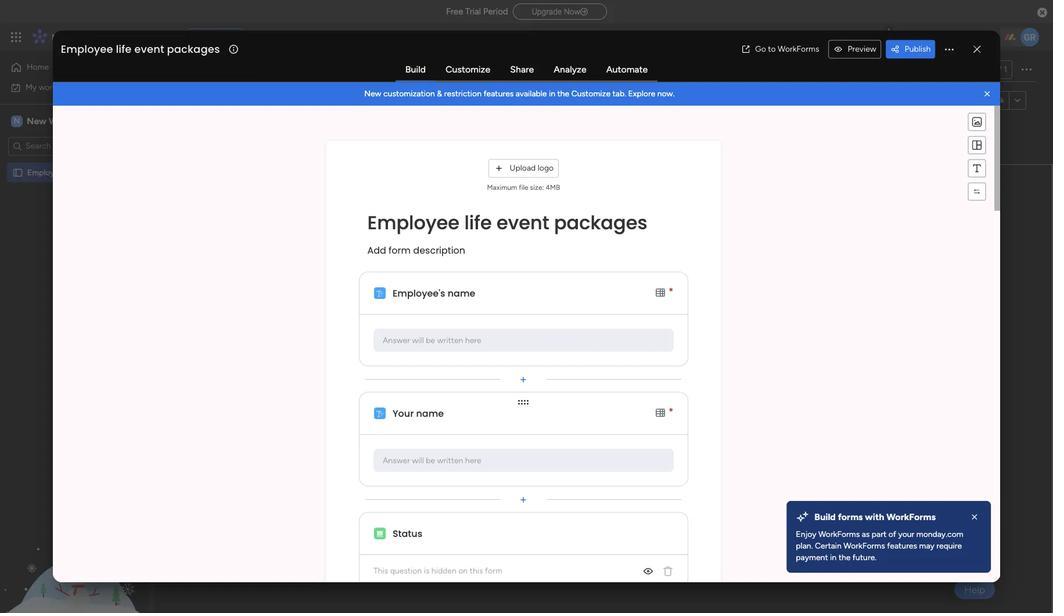 Task type: describe. For each thing, give the bounding box(es) containing it.
automate link
[[597, 59, 657, 80]]

this
[[470, 566, 483, 576]]

logo
[[538, 163, 554, 173]]

features inside 'enjoy workforms as part of your monday.com plan. certain workforms features may require payment in the future.'
[[887, 541, 917, 551]]

copy form link button
[[930, 91, 1009, 110]]

see plans
[[203, 32, 238, 42]]

name for employee's name
[[448, 287, 475, 300]]

available
[[516, 89, 547, 99]]

management
[[117, 30, 180, 44]]

link
[[992, 95, 1004, 105]]

upgrade now link
[[513, 3, 607, 20]]

share
[[510, 64, 534, 75]]

start
[[528, 261, 559, 280]]

automate
[[606, 64, 648, 75]]

employee lifecycle packages inside employee lifecycle packages field
[[179, 61, 376, 80]]

add form description
[[367, 244, 465, 257]]

in inside banner banner
[[549, 89, 555, 99]]

analyze link
[[544, 59, 596, 80]]

apps image
[[926, 31, 937, 43]]

close image inside banner banner
[[982, 88, 993, 100]]

employee's name
[[393, 287, 475, 300]]

status
[[393, 527, 422, 541]]

* for your name
[[669, 407, 673, 417]]

employee down "see plans" button
[[179, 61, 246, 80]]

* for employee's name
[[669, 287, 673, 297]]

status button
[[391, 525, 673, 543]]

enjoy workforms as part of your monday.com plan. certain workforms features may require payment in the future.
[[796, 530, 963, 563]]

answer will be written here for your
[[383, 456, 481, 466]]

/
[[999, 64, 1002, 74]]

employee life event packages inside field
[[61, 42, 220, 56]]

employee inside form form
[[367, 210, 460, 236]]

payment
[[796, 553, 828, 563]]

go to workforms
[[755, 44, 819, 54]]

table button
[[371, 60, 417, 79]]

edit
[[181, 95, 195, 105]]

customization
[[383, 89, 435, 99]]

see
[[203, 32, 217, 42]]

home button
[[7, 58, 125, 77]]

n
[[14, 116, 20, 126]]

build link
[[396, 59, 435, 80]]

greg robinson image
[[1021, 28, 1039, 46]]

copy form link
[[951, 95, 1004, 105]]

employee lifecycle packages inside employee lifecycle packages list box
[[27, 168, 132, 177]]

answer for employee's
[[383, 336, 410, 345]]

certain
[[815, 541, 842, 551]]

invite members image
[[900, 31, 912, 43]]

let's
[[495, 261, 524, 280]]

monday.com
[[916, 530, 963, 540]]

here for your name
[[465, 456, 481, 466]]

free
[[446, 6, 463, 17]]

help button
[[954, 580, 995, 599]]

upload
[[510, 163, 536, 173]]

lifecycle inside list box
[[65, 168, 95, 177]]

publish button
[[886, 40, 935, 59]]

1 image
[[883, 24, 894, 37]]

add new question image
[[518, 494, 529, 505]]

now.
[[657, 89, 675, 99]]

dapulse rightstroke image
[[580, 8, 588, 16]]

workspace selection element
[[11, 114, 98, 128]]

customize link
[[436, 59, 500, 80]]

packages inside form form
[[554, 210, 647, 236]]

here for employee's name
[[465, 336, 481, 345]]

form for build form
[[604, 305, 624, 316]]

new for new customization & restriction features available in the customize tab. explore now.
[[364, 89, 381, 99]]

customization tools toolbar
[[968, 113, 986, 201]]

public board image
[[12, 167, 23, 178]]

0 horizontal spatial by
[[272, 95, 282, 106]]

edit form button
[[176, 91, 219, 110]]

customize inside banner banner
[[571, 89, 611, 99]]

plans
[[219, 32, 238, 42]]

maximum file size: 4mb
[[487, 184, 560, 192]]

table
[[389, 64, 408, 74]]

form button
[[417, 60, 453, 79]]

component__icon image for your name
[[374, 408, 386, 420]]

enjoy
[[796, 530, 816, 540]]

employee lifecycle packages list box
[[0, 160, 148, 339]]

on
[[458, 566, 468, 576]]

invite / 1 button
[[955, 60, 1012, 79]]

tab.
[[613, 89, 626, 99]]

employee's
[[393, 287, 445, 300]]

my work button
[[7, 78, 125, 97]]

to
[[768, 44, 776, 54]]

banner banner
[[53, 82, 1000, 106]]

question
[[390, 566, 422, 576]]

monday
[[52, 30, 92, 44]]

chart
[[462, 64, 482, 74]]

your inside 'enjoy workforms as part of your monday.com plan. certain workforms features may require payment in the future.'
[[898, 530, 914, 540]]

search everything image
[[954, 31, 966, 43]]

4mb
[[546, 184, 560, 192]]

go to workforms button
[[737, 40, 824, 59]]

lifecycle inside field
[[250, 61, 305, 80]]

forms
[[838, 512, 863, 523]]

work for my
[[39, 82, 56, 92]]

life inside form form
[[464, 210, 492, 236]]

add new question image
[[518, 374, 529, 385]]

form for edit form
[[197, 95, 215, 105]]

build for build forms with workforms
[[815, 512, 836, 523]]

your
[[393, 407, 414, 420]]

preview
[[848, 44, 876, 54]]

workforms up certain
[[818, 530, 860, 540]]

invite / 1
[[976, 64, 1007, 74]]

customize inside customize link
[[446, 64, 490, 75]]

now
[[564, 7, 580, 16]]

written for your name
[[437, 456, 463, 466]]

my
[[26, 82, 37, 92]]



Task type: vqa. For each thing, say whether or not it's contained in the screenshot.
first the component__icon from the bottom of the Form form
yes



Task type: locate. For each thing, give the bounding box(es) containing it.
close image
[[982, 88, 993, 100], [969, 512, 981, 523]]

select product image
[[10, 31, 22, 43]]

0 horizontal spatial life
[[116, 42, 132, 56]]

answer
[[383, 336, 410, 345], [383, 456, 410, 466]]

Employee lifecycle packages field
[[177, 61, 376, 81]]

form for copy form link
[[973, 95, 990, 105]]

monday work management
[[52, 30, 180, 44]]

0 horizontal spatial event
[[134, 42, 164, 56]]

0 vertical spatial by
[[272, 95, 282, 106]]

0 horizontal spatial features
[[484, 89, 514, 99]]

0 horizontal spatial your
[[643, 261, 674, 280]]

answer down employee's
[[383, 336, 410, 345]]

1 vertical spatial the
[[838, 553, 851, 563]]

background color and image selector image
[[971, 116, 983, 128]]

event inside form form
[[497, 210, 549, 236]]

1 horizontal spatial your
[[898, 530, 914, 540]]

build inside button
[[582, 305, 602, 316]]

1 vertical spatial answer
[[383, 456, 410, 466]]

0 vertical spatial here
[[465, 336, 481, 345]]

drag to reorder the question image
[[518, 396, 529, 408]]

0 vertical spatial new
[[364, 89, 381, 99]]

0 horizontal spatial customize
[[446, 64, 490, 75]]

of
[[888, 530, 896, 540]]

0 vertical spatial features
[[484, 89, 514, 99]]

1 horizontal spatial in
[[830, 553, 836, 563]]

dapulse close image
[[1037, 7, 1047, 19]]

customize up 'restriction'
[[446, 64, 490, 75]]

employee life event packages inside form form
[[367, 210, 647, 236]]

build inside build link
[[405, 64, 426, 75]]

1 horizontal spatial name
[[448, 287, 475, 300]]

1 written from the top
[[437, 336, 463, 345]]

name for your name
[[416, 407, 444, 420]]

publish
[[905, 44, 931, 54]]

menu image
[[971, 163, 983, 174]]

your
[[643, 261, 674, 280], [898, 530, 914, 540]]

new right n
[[27, 115, 46, 126]]

life right monday
[[116, 42, 132, 56]]

employee
[[61, 42, 113, 56], [179, 61, 246, 80], [27, 168, 63, 177], [367, 210, 460, 236]]

new down table button
[[364, 89, 381, 99]]

0 vertical spatial lifecycle
[[250, 61, 305, 80]]

0 vertical spatial work
[[94, 30, 115, 44]]

let's start by building your form
[[495, 261, 710, 280]]

size:
[[530, 184, 544, 192]]

2 * from the top
[[669, 407, 673, 417]]

help image
[[980, 31, 991, 43]]

by right start
[[563, 261, 580, 280]]

my work
[[26, 82, 56, 92]]

written for employee's name
[[437, 336, 463, 345]]

be
[[426, 336, 435, 345], [426, 456, 435, 466]]

work right monday
[[94, 30, 115, 44]]

1 horizontal spatial customize
[[571, 89, 611, 99]]

1 will from the top
[[412, 336, 424, 345]]

1 horizontal spatial life
[[464, 210, 492, 236]]

will down your name
[[412, 456, 424, 466]]

0 vertical spatial event
[[134, 42, 164, 56]]

component__icon image left your
[[374, 408, 386, 420]]

your right of
[[898, 530, 914, 540]]

your right building
[[643, 261, 674, 280]]

written down employee's name
[[437, 336, 463, 345]]

2 written from the top
[[437, 456, 463, 466]]

the down analyze link
[[557, 89, 569, 99]]

plan.
[[796, 541, 813, 551]]

build form
[[582, 305, 624, 316]]

0 horizontal spatial work
[[39, 82, 56, 92]]

2 be from the top
[[426, 456, 435, 466]]

close image inside build forms with workforms alert
[[969, 512, 981, 523]]

workspace
[[49, 115, 96, 126]]

1 vertical spatial in
[[830, 553, 836, 563]]

2 horizontal spatial build
[[815, 512, 836, 523]]

trial
[[465, 6, 481, 17]]

may
[[919, 541, 934, 551]]

answer will be written here
[[383, 336, 481, 345], [383, 456, 481, 466]]

1 be from the top
[[426, 336, 435, 345]]

1 vertical spatial component__icon image
[[374, 408, 386, 420]]

2 answer will be written here from the top
[[383, 456, 481, 466]]

option
[[0, 162, 148, 164]]

workspace image
[[11, 115, 23, 127]]

0 horizontal spatial name
[[416, 407, 444, 420]]

1 vertical spatial features
[[887, 541, 917, 551]]

1 horizontal spatial the
[[838, 553, 851, 563]]

0 vertical spatial your
[[643, 261, 674, 280]]

1 horizontal spatial employee life event packages
[[367, 210, 647, 236]]

build inside build forms with workforms alert
[[815, 512, 836, 523]]

lottie animation element
[[0, 496, 148, 613]]

chart button
[[453, 60, 491, 79]]

this question is hidden on this form
[[373, 566, 502, 576]]

2 answer from the top
[[383, 456, 410, 466]]

1 vertical spatial lifecycle
[[65, 168, 95, 177]]

file
[[519, 184, 528, 192]]

0 vertical spatial employee lifecycle packages
[[179, 61, 376, 80]]

preview button
[[828, 40, 881, 59]]

1 vertical spatial by
[[563, 261, 580, 280]]

answer will be written here down your name
[[383, 456, 481, 466]]

answer for your
[[383, 456, 410, 466]]

*
[[669, 287, 673, 297], [669, 407, 673, 417]]

add
[[367, 244, 386, 257]]

0 horizontal spatial lifecycle
[[65, 168, 95, 177]]

copy
[[951, 95, 971, 105]]

1 horizontal spatial by
[[563, 261, 580, 280]]

form for add form description
[[389, 244, 411, 257]]

1 vertical spatial *
[[669, 407, 673, 417]]

features down of
[[887, 541, 917, 551]]

0 vertical spatial employee life event packages
[[61, 42, 220, 56]]

1 answer will be written here from the top
[[383, 336, 481, 345]]

1 vertical spatial build
[[582, 305, 602, 316]]

life down the 'maximum'
[[464, 210, 492, 236]]

maximum
[[487, 184, 517, 192]]

new for new workspace
[[27, 115, 46, 126]]

upgrade now
[[532, 7, 580, 16]]

your name
[[393, 407, 444, 420]]

0 horizontal spatial in
[[549, 89, 555, 99]]

form
[[426, 64, 444, 74]]

1 vertical spatial work
[[39, 82, 56, 92]]

powered by
[[233, 95, 282, 106]]

future.
[[853, 553, 877, 563]]

0 horizontal spatial new
[[27, 115, 46, 126]]

lifecycle down search in workspace field
[[65, 168, 95, 177]]

description
[[413, 244, 465, 257]]

part
[[872, 530, 886, 540]]

help
[[964, 584, 985, 596]]

work inside button
[[39, 82, 56, 92]]

2 here from the top
[[465, 456, 481, 466]]

1 horizontal spatial features
[[887, 541, 917, 551]]

be down your name
[[426, 456, 435, 466]]

as
[[862, 530, 870, 540]]

upgrade
[[532, 7, 562, 16]]

new
[[364, 89, 381, 99], [27, 115, 46, 126]]

0 vertical spatial the
[[557, 89, 569, 99]]

employee right the public board image
[[27, 168, 63, 177]]

build
[[405, 64, 426, 75], [582, 305, 602, 316], [815, 512, 836, 523]]

new workspace
[[27, 115, 96, 126]]

build for build
[[405, 64, 426, 75]]

go
[[755, 44, 766, 54]]

the
[[557, 89, 569, 99], [838, 553, 851, 563]]

features inside banner banner
[[484, 89, 514, 99]]

new customization & restriction features available in the customize tab. explore now.
[[364, 89, 675, 99]]

component__icon image for employee's name
[[374, 288, 386, 299]]

0 horizontal spatial build
[[405, 64, 426, 75]]

be for employee's
[[426, 336, 435, 345]]

home
[[27, 62, 49, 72]]

1 here from the top
[[465, 336, 481, 345]]

written down your name
[[437, 456, 463, 466]]

form form
[[53, 106, 1000, 613]]

the inside 'enjoy workforms as part of your monday.com plan. certain workforms features may require payment in the future.'
[[838, 553, 851, 563]]

1 horizontal spatial close image
[[982, 88, 993, 100]]

features
[[484, 89, 514, 99], [887, 541, 917, 551]]

menu image
[[971, 139, 983, 151]]

build for build form
[[582, 305, 602, 316]]

workforms
[[778, 44, 819, 54], [887, 512, 936, 523], [818, 530, 860, 540], [844, 541, 885, 551]]

lifecycle up powered by
[[250, 61, 305, 80]]

0 vertical spatial *
[[669, 287, 673, 297]]

1 vertical spatial answer will be written here
[[383, 456, 481, 466]]

notifications image
[[849, 31, 861, 43]]

form
[[973, 95, 990, 105], [197, 95, 215, 105], [389, 244, 411, 257], [678, 261, 710, 280], [604, 305, 624, 316], [485, 566, 502, 576]]

in inside 'enjoy workforms as part of your monday.com plan. certain workforms features may require payment in the future.'
[[830, 553, 836, 563]]

workforms up future.
[[844, 541, 885, 551]]

workforms logo image
[[287, 91, 352, 110]]

1 horizontal spatial lifecycle
[[250, 61, 305, 80]]

powered
[[233, 95, 270, 106]]

event inside field
[[134, 42, 164, 56]]

1
[[1004, 64, 1007, 74]]

workforms inside go to workforms button
[[778, 44, 819, 54]]

lottie animation image
[[0, 496, 148, 613]]

component__icon image
[[374, 288, 386, 299], [374, 408, 386, 420], [374, 528, 386, 540]]

customize left "tab."
[[571, 89, 611, 99]]

0 horizontal spatial close image
[[969, 512, 981, 523]]

1 vertical spatial be
[[426, 456, 435, 466]]

work right my
[[39, 82, 56, 92]]

with
[[865, 512, 884, 523]]

1 vertical spatial close image
[[969, 512, 981, 523]]

employee inside list box
[[27, 168, 63, 177]]

employee up home "button"
[[61, 42, 113, 56]]

invite
[[976, 64, 997, 74]]

0 vertical spatial be
[[426, 336, 435, 345]]

employee lifecycle packages up powered by
[[179, 61, 376, 80]]

will for your
[[412, 456, 424, 466]]

build forms with workforms
[[815, 512, 936, 523]]

see plans button
[[187, 28, 243, 46]]

features left available
[[484, 89, 514, 99]]

1 * from the top
[[669, 287, 673, 297]]

period
[[483, 6, 508, 17]]

will for employee's
[[412, 336, 424, 345]]

1 horizontal spatial work
[[94, 30, 115, 44]]

require
[[936, 541, 962, 551]]

1 vertical spatial here
[[465, 456, 481, 466]]

2 vertical spatial build
[[815, 512, 836, 523]]

packages
[[167, 42, 220, 56], [308, 61, 376, 80], [97, 168, 132, 177], [554, 210, 647, 236]]

by right powered
[[272, 95, 282, 106]]

1 vertical spatial employee life event packages
[[367, 210, 647, 236]]

name right employee's
[[448, 287, 475, 300]]

1 vertical spatial will
[[412, 456, 424, 466]]

upload logo
[[510, 163, 554, 173]]

the down certain
[[838, 553, 851, 563]]

packages inside list box
[[97, 168, 132, 177]]

answer will be written here for employee's
[[383, 336, 481, 345]]

component__icon image left employee's
[[374, 288, 386, 299]]

build forms with workforms alert
[[787, 501, 991, 573]]

2 component__icon image from the top
[[374, 408, 386, 420]]

share link
[[501, 59, 543, 80]]

0 horizontal spatial employee life event packages
[[61, 42, 220, 56]]

tab list containing build
[[395, 59, 658, 82]]

work for monday
[[94, 30, 115, 44]]

0 vertical spatial written
[[437, 336, 463, 345]]

0 vertical spatial in
[[549, 89, 555, 99]]

upload logo button
[[488, 159, 559, 178]]

in down certain
[[830, 553, 836, 563]]

edit form
[[181, 95, 215, 105]]

new inside banner banner
[[364, 89, 381, 99]]

workforms right to
[[778, 44, 819, 54]]

1 vertical spatial your
[[898, 530, 914, 540]]

this
[[373, 566, 388, 576]]

form inside button
[[197, 95, 215, 105]]

life inside field
[[116, 42, 132, 56]]

answer down your
[[383, 456, 410, 466]]

be down employee's name
[[426, 336, 435, 345]]

1 horizontal spatial employee lifecycle packages
[[179, 61, 376, 80]]

2 vertical spatial component__icon image
[[374, 528, 386, 540]]

be for your
[[426, 456, 435, 466]]

in right available
[[549, 89, 555, 99]]

hidden
[[432, 566, 456, 576]]

1 vertical spatial life
[[464, 210, 492, 236]]

&
[[437, 89, 442, 99]]

1 vertical spatial new
[[27, 115, 46, 126]]

tab list
[[395, 59, 658, 82]]

1 vertical spatial name
[[416, 407, 444, 420]]

workforms up of
[[887, 512, 936, 523]]

0 vertical spatial customize
[[446, 64, 490, 75]]

by
[[272, 95, 282, 106], [563, 261, 580, 280]]

1 horizontal spatial event
[[497, 210, 549, 236]]

the inside banner banner
[[557, 89, 569, 99]]

more actions image
[[943, 43, 955, 55]]

1 component__icon image from the top
[[374, 288, 386, 299]]

analyze
[[554, 64, 586, 75]]

employee up add form description
[[367, 210, 460, 236]]

restriction
[[444, 89, 482, 99]]

new inside workspace selection element
[[27, 115, 46, 126]]

employee lifecycle packages down search in workspace field
[[27, 168, 132, 177]]

0 vertical spatial will
[[412, 336, 424, 345]]

will down employee's
[[412, 336, 424, 345]]

0 vertical spatial answer will be written here
[[383, 336, 481, 345]]

1 horizontal spatial new
[[364, 89, 381, 99]]

Search in workspace field
[[24, 139, 97, 153]]

1 vertical spatial customize
[[571, 89, 611, 99]]

0 vertical spatial build
[[405, 64, 426, 75]]

0 vertical spatial component__icon image
[[374, 288, 386, 299]]

0 horizontal spatial the
[[557, 89, 569, 99]]

component__icon image left status
[[374, 528, 386, 540]]

2 will from the top
[[412, 456, 424, 466]]

1 horizontal spatial build
[[582, 305, 602, 316]]

Employee life event packages field
[[58, 42, 227, 57]]

build form button
[[572, 300, 634, 323]]

0 vertical spatial close image
[[982, 88, 993, 100]]

free trial period
[[446, 6, 508, 17]]

0 vertical spatial name
[[448, 287, 475, 300]]

0 vertical spatial answer
[[383, 336, 410, 345]]

explore
[[628, 89, 655, 99]]

3 component__icon image from the top
[[374, 528, 386, 540]]

1 vertical spatial employee lifecycle packages
[[27, 168, 132, 177]]

inbox image
[[875, 31, 886, 43]]

event
[[134, 42, 164, 56], [497, 210, 549, 236]]

0 horizontal spatial employee lifecycle packages
[[27, 168, 132, 177]]

1 vertical spatial written
[[437, 456, 463, 466]]

0 vertical spatial life
[[116, 42, 132, 56]]

answer will be written here down employee's name
[[383, 336, 481, 345]]

1 answer from the top
[[383, 336, 410, 345]]

1 vertical spatial event
[[497, 210, 549, 236]]

name right your
[[416, 407, 444, 420]]



